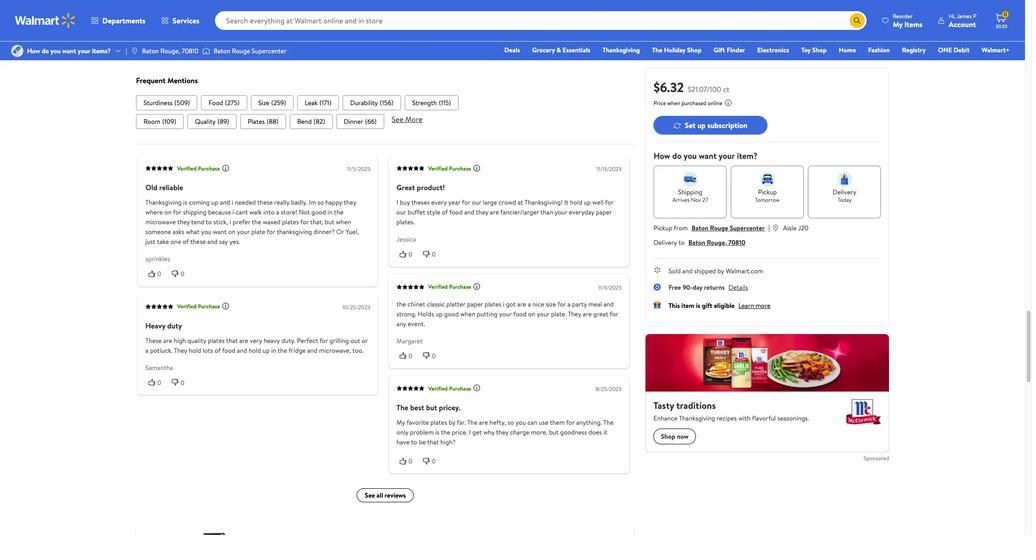 Task type: describe. For each thing, give the bounding box(es) containing it.
1 vertical spatial |
[[769, 223, 770, 233]]

party inside the chinet classic platter paper plates i got are a nice size for a party meal and strong. holds up good when putting your food on your plate. they are great for any event.
[[572, 300, 587, 309]]

hi, for account
[[949, 12, 956, 20]]

shipping
[[679, 188, 703, 197]]

1 horizontal spatial 70810
[[729, 238, 746, 247]]

sturdiness
[[143, 98, 172, 108]]

eligible
[[714, 301, 735, 311]]

0 horizontal spatial rouge
[[232, 46, 250, 56]]

want for items?
[[62, 46, 76, 56]]

these are high quality plates that are very heavy duty. perfect for grilling out or a potluck. they hold lots of food and hold up in the fridge and microwave, too.
[[145, 336, 368, 355]]

they inside the chinet classic platter paper plates i got are a nice size for a party meal and strong. holds up good when putting your food on your plate. they are great for any event.
[[568, 310, 581, 319]]

food inside i buy theses every year for our large crowd at thanksgiving! it hold up well for our buffet style of food and they are fancier/larger than your everyday paper plates.
[[449, 208, 463, 217]]

$6.32 $21.07/100 ct
[[654, 78, 730, 96]]

sprinkles
[[145, 255, 170, 264]]

0 down style
[[432, 251, 436, 258]]

you up intent image for shipping
[[684, 150, 697, 162]]

0 vertical spatial on
[[164, 208, 171, 217]]

more,
[[531, 428, 548, 437]]

0 down the have
[[409, 458, 412, 466]]

aisle
[[784, 224, 797, 233]]

leak (171)
[[305, 98, 331, 108]]

jessica
[[397, 235, 416, 244]]

the holiday shop
[[652, 45, 702, 55]]

for down waxed
[[267, 228, 275, 237]]

0 vertical spatial these
[[257, 198, 273, 207]]

these
[[145, 336, 162, 346]]

0 down one
[[181, 271, 184, 278]]

baton inside pickup from baton rouge supercenter |
[[692, 224, 709, 233]]

and up because
[[220, 198, 230, 207]]

deals
[[505, 45, 520, 55]]

i inside the chinet classic platter paper plates i got are a nice size for a party meal and strong. holds up good when putting your food on your plate. they are great for any event.
[[503, 300, 505, 309]]

2 horizontal spatial is
[[696, 301, 701, 311]]

great
[[397, 183, 415, 193]]

do for how do you want your items?
[[42, 46, 49, 56]]

arrives
[[673, 196, 690, 204]]

0 horizontal spatial our
[[397, 208, 406, 217]]

electronics link
[[754, 45, 794, 55]]

duty
[[167, 321, 182, 331]]

are inside my favorite plates by far. the are hefty, so you can use them for anything. the only problem is the price. i get why they charge more, but goodness does it have to be that high?
[[479, 418, 488, 428]]

price
[[654, 99, 666, 107]]

they right happy
[[344, 198, 356, 207]]

and right 'sold'
[[683, 267, 693, 276]]

toy
[[802, 45, 811, 55]]

verified purchase up platter
[[428, 283, 471, 291]]

baton rouge, 70810
[[142, 46, 199, 56]]

gift finder link
[[710, 45, 750, 55]]

details
[[729, 283, 749, 292]]

kind
[[522, 4, 534, 13]]

 image for how
[[11, 45, 23, 57]]

gifting made easy image
[[654, 301, 661, 309]]

the left holiday
[[652, 45, 663, 55]]

size
[[258, 98, 269, 108]]

on inside the chinet classic platter paper plates i got are a nice size for a party meal and strong. holds up good when putting your food on your plate. they are great for any event.
[[528, 310, 535, 319]]

to inside my favorite plates by far. the are hefty, so you can use them for anything. the only problem is the price. i get why they charge more, but goodness does it have to be that high?
[[411, 438, 417, 447]]

price when purchased online
[[654, 99, 723, 107]]

1 horizontal spatial but
[[426, 403, 437, 413]]

the up it
[[603, 418, 614, 428]]

for right "year"
[[462, 198, 470, 207]]

get
[[472, 428, 482, 437]]

1 vertical spatial rouge,
[[707, 238, 727, 247]]

you down walmart image
[[51, 46, 61, 56]]

0 down samantha
[[157, 379, 161, 387]]

pickup for pickup tomorrow
[[758, 188, 777, 197]]

your down nice
[[537, 310, 550, 319]]

than
[[541, 208, 553, 217]]

take
[[157, 237, 169, 247]]

more
[[756, 301, 771, 311]]

list item containing leak
[[297, 96, 339, 111]]

the up the get
[[467, 418, 478, 428]]

my favorite plates by far. the are hefty, so you can use them for anything. the only problem is the price. i get why they charge more, but goodness does it have to be that high?
[[397, 418, 614, 447]]

fridge
[[289, 346, 306, 355]]

of inside i buy theses every year for our large crowd at thanksgiving! it hold up well for our buffet style of food and they are fancier/larger than your everyday paper plates.
[[442, 208, 448, 217]]

0 down high
[[181, 379, 184, 387]]

event.
[[408, 319, 425, 329]]

the left best
[[397, 403, 408, 413]]

verified purchase information image for heavy duty
[[222, 303, 229, 310]]

hi, shirley! yikes, that's not the kind of party we're here for. first and foremost—we apologize, and we would like to make ...
[[433, 4, 614, 22]]

a inside thanksgiving is coming up and i needed these really badly. im so happy they where on for shipping because i cant walk into a store! not good in the microwave they tend to stick, i prefer the waxed plates for that, but when someone asks what you want on your plate for thanksgiving dinner? or yuel, just take one of these and say yes.
[[276, 208, 279, 217]]

list item containing dinner
[[336, 114, 384, 129]]

your left items?
[[78, 46, 90, 56]]

services button
[[153, 9, 207, 32]]

in inside thanksgiving is coming up and i needed these really badly. im so happy they where on for shipping because i cant walk into a store! not good in the microwave they tend to stick, i prefer the waxed plates for that, but when someone asks what you want on your plate for thanksgiving dinner? or yuel, just take one of these and say yes.
[[327, 208, 333, 217]]

list item containing room
[[136, 114, 184, 129]]

got
[[506, 300, 516, 309]]

are left very
[[239, 336, 248, 346]]

delivery for today
[[833, 188, 857, 197]]

sold
[[669, 267, 681, 276]]

but inside my favorite plates by far. the are hefty, so you can use them for anything. the only problem is the price. i get why they charge more, but goodness does it have to be that high?
[[549, 428, 559, 437]]

is inside thanksgiving is coming up and i needed these really badly. im so happy they where on for shipping because i cant walk into a store! not good in the microwave they tend to stick, i prefer the waxed plates for that, but when someone asks what you want on your plate for thanksgiving dinner? or yuel, just take one of these and say yes.
[[183, 198, 187, 207]]

they up the asks
[[177, 218, 190, 227]]

goodness
[[560, 428, 587, 437]]

verified purchase information image
[[473, 283, 481, 291]]

set up subscription button
[[654, 116, 768, 135]]

up inside 'these are high quality plates that are very heavy duty. perfect for grilling out or a potluck. they hold lots of food and hold up in the fridge and microwave, too.'
[[263, 346, 270, 355]]

it
[[564, 198, 569, 207]]

departments
[[102, 15, 146, 26]]

pricey.
[[439, 403, 461, 413]]

your inside i buy theses every year for our large crowd at thanksgiving! it hold up well for our buffet style of food and they are fancier/larger than your everyday paper plates.
[[555, 208, 567, 217]]

duty.
[[281, 336, 295, 346]]

delivery today
[[833, 188, 857, 204]]

this item is gift eligible learn more
[[669, 301, 771, 311]]

dinner
[[344, 117, 363, 127]]

the inside 'these are high quality plates that are very heavy duty. perfect for grilling out or a potluck. they hold lots of food and hold up in the fridge and microwave, too.'
[[278, 346, 287, 355]]

free
[[669, 283, 681, 292]]

(88)
[[267, 117, 278, 127]]

when inside thanksgiving is coming up and i needed these really badly. im so happy they where on for shipping because i cant walk into a store! not good in the microwave they tend to stick, i prefer the waxed plates for that, but when someone asks what you want on your plate for thanksgiving dinner? or yuel, just take one of these and say yes.
[[336, 218, 351, 227]]

plates inside 'these are high quality plates that are very heavy duty. perfect for grilling out or a potluck. they hold lots of food and hold up in the fridge and microwave, too.'
[[208, 336, 225, 346]]

list item containing sturdiness
[[136, 96, 197, 111]]

food inside 'these are high quality plates that are very heavy duty. perfect for grilling out or a potluck. they hold lots of food and hold up in the fridge and microwave, too.'
[[222, 346, 235, 355]]

badly.
[[291, 198, 307, 207]]

to inside hi, shirley! yikes, that's not the kind of party we're here for. first and foremost—we apologize, and we would like to make ...
[[566, 13, 572, 22]]

(109)
[[162, 117, 176, 127]]

perfect
[[297, 336, 318, 346]]

essentials
[[563, 45, 591, 55]]

thanksgiving is coming up and i needed these really badly. im so happy they where on for shipping because i cant walk into a store! not good in the microwave they tend to stick, i prefer the waxed plates for that, but when someone asks what you want on your plate for thanksgiving dinner? or yuel, just take one of these and say yes.
[[145, 198, 359, 247]]

when inside the chinet classic platter paper plates i got are a nice size for a party meal and strong. holds up good when putting your food on your plate. they are great for any event.
[[460, 310, 475, 319]]

plates.
[[397, 218, 415, 227]]

see for see more
[[392, 114, 403, 125]]

plates inside the chinet classic platter paper plates i got are a nice size for a party meal and strong. holds up good when putting your food on your plate. they are great for any event.
[[485, 300, 502, 309]]

say
[[219, 237, 228, 247]]

verified up 'classic'
[[428, 283, 448, 291]]

because
[[208, 208, 231, 217]]

cant
[[235, 208, 248, 217]]

but inside thanksgiving is coming up and i needed these really badly. im so happy they where on for shipping because i cant walk into a store! not good in the microwave they tend to stick, i prefer the waxed plates for that, but when someone asks what you want on your plate for thanksgiving dinner? or yuel, just take one of these and say yes.
[[325, 218, 334, 227]]

by for walmart.com
[[718, 267, 725, 276]]

and left the foremost—we
[[433, 13, 443, 22]]

it
[[604, 428, 608, 437]]

verified purchase for old reliable
[[177, 165, 220, 173]]

0 down jessica
[[409, 251, 412, 258]]

i left needed
[[232, 198, 233, 207]]

we're
[[559, 4, 574, 13]]

year
[[448, 198, 461, 207]]

waxed
[[263, 218, 280, 227]]

0 inside 0 $0.00
[[1004, 10, 1008, 18]]

does
[[589, 428, 602, 437]]

walmart image
[[15, 13, 76, 28]]

0 horizontal spatial supercenter
[[252, 46, 287, 56]]

the best but pricey.
[[397, 403, 461, 413]]

at
[[518, 198, 523, 207]]

for right well
[[605, 198, 614, 207]]

and inside the chinet classic platter paper plates i got are a nice size for a party meal and strong. holds up good when putting your food on your plate. they are great for any event.
[[604, 300, 614, 309]]

fancier/larger
[[500, 208, 539, 217]]

baton rouge supercenter button
[[692, 224, 765, 233]]

for right great
[[610, 310, 618, 319]]

for inside my favorite plates by far. the are hefty, so you can use them for anything. the only problem is the price. i get why they charge more, but goodness does it have to be that high?
[[566, 418, 575, 428]]

0 horizontal spatial hold
[[189, 346, 201, 355]]

be
[[419, 438, 426, 447]]

one debit
[[939, 45, 970, 55]]

purchased
[[682, 99, 707, 107]]

plate
[[251, 228, 265, 237]]

1 horizontal spatial hold
[[249, 346, 261, 355]]

list item containing bend
[[290, 114, 333, 129]]

frequent
[[136, 75, 165, 86]]

i inside my favorite plates by far. the are hefty, so you can use them for anything. the only problem is the price. i get why they charge more, but goodness does it have to be that high?
[[469, 428, 471, 437]]

they inside i buy theses every year for our large crowd at thanksgiving! it hold up well for our buffet style of food and they are fancier/larger than your everyday paper plates.
[[476, 208, 488, 217]]

0 horizontal spatial rouge,
[[160, 46, 180, 56]]

my inside reorder my items
[[893, 19, 903, 29]]

reviews
[[385, 491, 406, 501]]

store!
[[281, 208, 297, 217]]

can
[[528, 418, 537, 428]]

aisle j20
[[784, 224, 809, 233]]

see more list
[[136, 114, 635, 129]]

and inside i buy theses every year for our large crowd at thanksgiving! it hold up well for our buffet style of food and they are fancier/larger than your everyday paper plates.
[[464, 208, 474, 217]]

the down happy
[[334, 208, 343, 217]]

up inside the chinet classic platter paper plates i got are a nice size for a party meal and strong. holds up good when putting your food on your plate. they are great for any event.
[[436, 310, 443, 319]]

is inside my favorite plates by far. the are hefty, so you can use them for anything. the only problem is the price. i get why they charge more, but goodness does it have to be that high?
[[435, 428, 439, 437]]

want for item?
[[699, 150, 717, 162]]

10/25/2023
[[342, 303, 370, 311]]

0 down sprinkles
[[157, 271, 161, 278]]

items?
[[92, 46, 111, 56]]

ct
[[723, 84, 730, 94]]

for up plate.
[[558, 300, 566, 309]]

verified purchase information image for old reliable
[[222, 165, 229, 172]]

first
[[601, 4, 614, 13]]

leak
[[305, 98, 318, 108]]

up inside i buy theses every year for our large crowd at thanksgiving! it hold up well for our buffet style of food and they are fancier/larger than your everyday paper plates.
[[584, 198, 591, 207]]

purchase left verified purchase information image
[[449, 283, 471, 291]]

list containing sturdiness
[[136, 96, 635, 111]]

legal information image
[[725, 99, 732, 107]]

(509)
[[174, 98, 190, 108]]

one
[[939, 45, 953, 55]]

a left nice
[[528, 300, 531, 309]]

 image for baton
[[202, 46, 210, 56]]

thanksgiving link
[[599, 45, 645, 55]]

grocery & essentials
[[533, 45, 591, 55]]

pickup for pickup from baton rouge supercenter |
[[654, 224, 673, 233]]

that inside my favorite plates by far. the are hefty, so you can use them for anything. the only problem is the price. i get why they charge more, but goodness does it have to be that high?
[[427, 438, 439, 447]]

meal
[[589, 300, 602, 309]]

and left 'say'
[[207, 237, 217, 247]]

i left cant
[[232, 208, 234, 217]]

thanksgiving for thanksgiving is coming up and i needed these really badly. im so happy they where on for shipping because i cant walk into a store! not good in the microwave they tend to stick, i prefer the waxed plates for that, but when someone asks what you want on your plate for thanksgiving dinner? or yuel, just take one of these and say yes.
[[145, 198, 181, 207]]

to inside thanksgiving is coming up and i needed these really badly. im so happy they where on for shipping because i cant walk into a store! not good in the microwave they tend to stick, i prefer the waxed plates for that, but when someone asks what you want on your plate for thanksgiving dinner? or yuel, just take one of these and say yes.
[[206, 218, 212, 227]]

Walmart Site-Wide search field
[[215, 11, 867, 30]]

up inside set up subscription button
[[698, 120, 706, 130]]

list item containing plates
[[240, 114, 286, 129]]

are down meal
[[583, 310, 592, 319]]

0 vertical spatial |
[[126, 46, 127, 56]]



Task type: vqa. For each thing, say whether or not it's contained in the screenshot.
5
no



Task type: locate. For each thing, give the bounding box(es) containing it.
how for how do you want your items?
[[27, 46, 40, 56]]

is right problem
[[435, 428, 439, 437]]

price.
[[452, 428, 467, 437]]

they inside my favorite plates by far. the are hefty, so you can use them for anything. the only problem is the price. i get why they charge more, but goodness does it have to be that high?
[[496, 428, 509, 437]]

to left the be
[[411, 438, 417, 447]]

plates (88)
[[248, 117, 278, 127]]

list item containing durability
[[343, 96, 401, 111]]

for up "microwave,"
[[320, 336, 328, 346]]

supercenter inside pickup from baton rouge supercenter |
[[730, 224, 765, 233]]

0 horizontal spatial hi,
[[433, 4, 441, 13]]

1 vertical spatial when
[[336, 218, 351, 227]]

1 horizontal spatial is
[[435, 428, 439, 437]]

0 horizontal spatial pickup
[[654, 224, 673, 233]]

that left very
[[226, 336, 238, 346]]

0 horizontal spatial in
[[271, 346, 276, 355]]

see inside see more list
[[392, 114, 403, 125]]

on down nice
[[528, 310, 535, 319]]

0 vertical spatial in
[[327, 208, 333, 217]]

see all reviews link
[[357, 489, 414, 503]]

$6.32
[[654, 78, 684, 96]]

thanksgiving down 'first'
[[603, 45, 640, 55]]

0 horizontal spatial  image
[[11, 45, 23, 57]]

holds
[[418, 310, 434, 319]]

or
[[336, 228, 344, 237]]

thanksgiving for thanksgiving
[[603, 45, 640, 55]]

1 horizontal spatial |
[[769, 223, 770, 233]]

home
[[839, 45, 857, 55]]

list item up (88)
[[251, 96, 294, 111]]

your inside thanksgiving is coming up and i needed these really badly. im so happy they where on for shipping because i cant walk into a store! not good in the microwave they tend to stick, i prefer the waxed plates for that, but when someone asks what you want on your plate for thanksgiving dinner? or yuel, just take one of these and say yes.
[[237, 228, 250, 237]]

to right tend
[[206, 218, 212, 227]]

0 horizontal spatial |
[[126, 46, 127, 56]]

0 horizontal spatial i
[[397, 198, 398, 207]]

1 horizontal spatial food
[[449, 208, 463, 217]]

1 horizontal spatial rouge,
[[707, 238, 727, 247]]

see inside see all reviews link
[[365, 491, 375, 501]]

0 vertical spatial do
[[42, 46, 49, 56]]

good up that,
[[311, 208, 326, 217]]

but up dinner? at the top
[[325, 218, 334, 227]]

1 vertical spatial supercenter
[[730, 224, 765, 233]]

p
[[974, 12, 977, 20]]

high?
[[440, 438, 456, 447]]

grocery & essentials link
[[528, 45, 595, 55]]

rouge inside pickup from baton rouge supercenter |
[[710, 224, 729, 233]]

verified purchase information image
[[222, 165, 229, 172], [473, 165, 481, 172], [222, 303, 229, 310], [473, 385, 481, 392]]

are down large
[[490, 208, 499, 217]]

that,
[[310, 218, 323, 227]]

verified up reliable
[[177, 165, 196, 173]]

0 down holds
[[432, 353, 436, 360]]

hi, inside hi, shirley! yikes, that's not the kind of party we're here for. first and foremost—we apologize, and we would like to make ...
[[433, 4, 441, 13]]

1 vertical spatial see
[[365, 491, 375, 501]]

shop right toy
[[813, 45, 827, 55]]

hold
[[570, 198, 582, 207], [189, 346, 201, 355], [249, 346, 261, 355]]

1 vertical spatial our
[[397, 208, 406, 217]]

list
[[136, 96, 635, 111]]

1 horizontal spatial when
[[460, 310, 475, 319]]

paper inside i buy theses every year for our large crowd at thanksgiving! it hold up well for our buffet style of food and they are fancier/larger than your everyday paper plates.
[[596, 208, 612, 217]]

8/25/2023
[[596, 386, 622, 393]]

plates down the best but pricey.
[[430, 418, 447, 428]]

want down stick, at top
[[213, 228, 227, 237]]

1 horizontal spatial they
[[568, 310, 581, 319]]

food inside the chinet classic platter paper plates i got are a nice size for a party meal and strong. holds up good when putting your food on your plate. they are great for any event.
[[513, 310, 527, 319]]

1 horizontal spatial see
[[392, 114, 403, 125]]

1 vertical spatial but
[[426, 403, 437, 413]]

my left items
[[893, 19, 903, 29]]

on up the 'microwave'
[[164, 208, 171, 217]]

of inside hi, shirley! yikes, that's not the kind of party we're here for. first and foremost—we apologize, and we would like to make ...
[[535, 4, 541, 13]]

yuel,
[[345, 228, 359, 237]]

1 vertical spatial in
[[271, 346, 276, 355]]

are inside i buy theses every year for our large crowd at thanksgiving! it hold up well for our buffet style of food and they are fancier/larger than your everyday paper plates.
[[490, 208, 499, 217]]

0 vertical spatial supercenter
[[252, 46, 287, 56]]

any
[[397, 319, 406, 329]]

|
[[126, 46, 127, 56], [769, 223, 770, 233]]

heavy
[[145, 321, 165, 331]]

details button
[[729, 283, 749, 292]]

the up high?
[[441, 428, 450, 437]]

thanksgiving inside thanksgiving is coming up and i needed these really badly. im so happy they where on for shipping because i cant walk into a store! not good in the microwave they tend to stick, i prefer the waxed plates for that, but when someone asks what you want on your plate for thanksgiving dinner? or yuel, just take one of these and say yes.
[[145, 198, 181, 207]]

for inside 'these are high quality plates that are very heavy duty. perfect for grilling out or a potluck. they hold lots of food and hold up in the fridge and microwave, too.'
[[320, 336, 328, 346]]

verified for heavy duty
[[177, 303, 196, 311]]

2 vertical spatial food
[[222, 346, 235, 355]]

all
[[377, 491, 383, 501]]

hi,
[[433, 4, 441, 13], [949, 12, 956, 20]]

good inside thanksgiving is coming up and i needed these really badly. im so happy they where on for shipping because i cant walk into a store! not good in the microwave they tend to stick, i prefer the waxed plates for that, but when someone asks what you want on your plate for thanksgiving dinner? or yuel, just take one of these and say yes.
[[311, 208, 326, 217]]

the inside my favorite plates by far. the are hefty, so you can use them for anything. the only problem is the price. i get why they charge more, but goodness does it have to be that high?
[[441, 428, 450, 437]]

0 vertical spatial by
[[718, 267, 725, 276]]

food down got
[[513, 310, 527, 319]]

are
[[490, 208, 499, 217], [517, 300, 526, 309], [583, 310, 592, 319], [163, 336, 172, 346], [239, 336, 248, 346], [479, 418, 488, 428]]

(89)
[[217, 117, 229, 127]]

1 vertical spatial good
[[444, 310, 459, 319]]

of inside thanksgiving is coming up and i needed these really badly. im so happy they where on for shipping because i cant walk into a store! not good in the microwave they tend to stick, i prefer the waxed plates for that, but when someone asks what you want on your plate for thanksgiving dinner? or yuel, just take one of these and say yes.
[[183, 237, 189, 247]]

they down hefty,
[[496, 428, 509, 437]]

intent image for delivery image
[[838, 172, 853, 187]]

70810
[[182, 46, 199, 56], [729, 238, 746, 247]]

delivery down from
[[654, 238, 677, 247]]

purchase up coming
[[198, 165, 220, 173]]

list item down sturdiness
[[136, 114, 184, 129]]

and down perfect
[[307, 346, 317, 355]]

the down walk at the top of the page
[[252, 218, 261, 227]]

verified purchase for the best but pricey.
[[428, 385, 471, 393]]

your down got
[[499, 310, 512, 319]]

 image down walmart image
[[11, 45, 23, 57]]

1 horizontal spatial want
[[213, 228, 227, 237]]

(259)
[[271, 98, 286, 108]]

1 vertical spatial food
[[513, 310, 527, 319]]

1 vertical spatial so
[[508, 418, 514, 428]]

0 down problem
[[432, 458, 436, 466]]

0 horizontal spatial want
[[62, 46, 76, 56]]

not
[[500, 4, 509, 13]]

list item
[[136, 96, 197, 111], [201, 96, 247, 111], [251, 96, 294, 111], [297, 96, 339, 111], [343, 96, 401, 111], [405, 96, 459, 111], [136, 114, 184, 129], [187, 114, 236, 129], [240, 114, 286, 129], [290, 114, 333, 129], [336, 114, 384, 129]]

bend
[[297, 117, 312, 127]]

how for how do you want your item?
[[654, 150, 671, 162]]

prefer
[[233, 218, 250, 227]]

stick,
[[213, 218, 228, 227]]

up right the set
[[698, 120, 706, 130]]

0 horizontal spatial delivery
[[654, 238, 677, 247]]

1 horizontal spatial i
[[469, 428, 471, 437]]

i right stick, at top
[[230, 218, 231, 227]]

coming
[[189, 198, 210, 207]]

purchase for great product!
[[449, 165, 471, 173]]

rouge, down pickup from baton rouge supercenter |
[[707, 238, 727, 247]]

is
[[183, 198, 187, 207], [696, 301, 701, 311], [435, 428, 439, 437]]

food right lots
[[222, 346, 235, 355]]

the
[[511, 4, 520, 13], [334, 208, 343, 217], [252, 218, 261, 227], [397, 300, 406, 309], [278, 346, 287, 355], [441, 428, 450, 437]]

but
[[325, 218, 334, 227], [426, 403, 437, 413], [549, 428, 559, 437]]

1 vertical spatial paper
[[467, 300, 483, 309]]

list item containing strength
[[405, 96, 459, 111]]

plates
[[282, 218, 299, 227], [485, 300, 502, 309], [208, 336, 225, 346], [430, 418, 447, 428]]

up inside thanksgiving is coming up and i needed these really badly. im so happy they where on for shipping because i cant walk into a store! not good in the microwave they tend to stick, i prefer the waxed plates for that, but when someone asks what you want on your plate for thanksgiving dinner? or yuel, just take one of these and say yes.
[[211, 198, 218, 207]]

food (275)
[[209, 98, 240, 108]]

see left more
[[392, 114, 403, 125]]

list item up more
[[405, 96, 459, 111]]

sold and shipped by walmart.com
[[669, 267, 764, 276]]

returns
[[704, 283, 725, 292]]

list item up (109)
[[136, 96, 197, 111]]

the up strong.
[[397, 300, 406, 309]]

but right best
[[426, 403, 437, 413]]

1 vertical spatial on
[[228, 228, 235, 237]]

0 up $0.00 at the top right of page
[[1004, 10, 1008, 18]]

durability
[[350, 98, 378, 108]]

0 horizontal spatial these
[[190, 237, 206, 247]]

intent image for pickup image
[[760, 172, 775, 187]]

party left meal
[[572, 300, 587, 309]]

in down happy
[[327, 208, 333, 217]]

of right one
[[183, 237, 189, 247]]

delivery
[[833, 188, 857, 197], [654, 238, 677, 247]]

see for see all reviews
[[365, 491, 375, 501]]

0 vertical spatial but
[[325, 218, 334, 227]]

0 horizontal spatial 70810
[[182, 46, 199, 56]]

shirley!
[[443, 4, 464, 13]]

verified for great product!
[[428, 165, 448, 173]]

0 vertical spatial so
[[317, 198, 324, 207]]

to right like
[[566, 13, 572, 22]]

1 horizontal spatial good
[[444, 310, 459, 319]]

0 vertical spatial how
[[27, 46, 40, 56]]

paper inside the chinet classic platter paper plates i got are a nice size for a party meal and strong. holds up good when putting your food on your plate. they are great for any event.
[[467, 300, 483, 309]]

0 horizontal spatial thanksgiving
[[145, 198, 181, 207]]

i left the get
[[469, 428, 471, 437]]

i left got
[[503, 300, 505, 309]]

 image
[[131, 47, 138, 55]]

verified for the best but pricey.
[[428, 385, 448, 393]]

0 horizontal spatial they
[[174, 346, 187, 355]]

by left "far." at the bottom left of the page
[[449, 418, 455, 428]]

delivery down intent image for delivery
[[833, 188, 857, 197]]

 image
[[11, 45, 23, 57], [202, 46, 210, 56]]

2 vertical spatial but
[[549, 428, 559, 437]]

1 horizontal spatial  image
[[202, 46, 210, 56]]

they
[[344, 198, 356, 207], [476, 208, 488, 217], [177, 218, 190, 227], [496, 428, 509, 437]]

1 horizontal spatial in
[[327, 208, 333, 217]]

your left item?
[[719, 150, 735, 162]]

2 vertical spatial want
[[213, 228, 227, 237]]

microwave
[[145, 218, 176, 227]]

0 vertical spatial paper
[[596, 208, 612, 217]]

hi, james p account
[[949, 12, 977, 29]]

so inside my favorite plates by far. the are hefty, so you can use them for anything. the only problem is the price. i get why they charge more, but goodness does it have to be that high?
[[508, 418, 514, 428]]

for left shipping
[[173, 208, 181, 217]]

do for how do you want your item?
[[673, 150, 682, 162]]

1 vertical spatial do
[[673, 150, 682, 162]]

1 horizontal spatial paper
[[596, 208, 612, 217]]

see all reviews
[[365, 491, 406, 501]]

0 vertical spatial 70810
[[182, 46, 199, 56]]

our down buy at the left top
[[397, 208, 406, 217]]

2 vertical spatial on
[[528, 310, 535, 319]]

that's
[[483, 4, 498, 13]]

hi, left shirley!
[[433, 4, 441, 13]]

thanksgiving up where
[[145, 198, 181, 207]]

by for far.
[[449, 418, 455, 428]]

2 vertical spatial is
[[435, 428, 439, 437]]

1 horizontal spatial on
[[228, 228, 235, 237]]

good down platter
[[444, 310, 459, 319]]

debit
[[954, 45, 970, 55]]

1 shop from the left
[[688, 45, 702, 55]]

is up shipping
[[183, 198, 187, 207]]

plates down store!
[[282, 218, 299, 227]]

great
[[593, 310, 608, 319]]

plates inside thanksgiving is coming up and i needed these really badly. im so happy they where on for shipping because i cant walk into a store! not good in the microwave they tend to stick, i prefer the waxed plates for that, but when someone asks what you want on your plate for thanksgiving dinner? or yuel, just take one of these and say yes.
[[282, 218, 299, 227]]

0 horizontal spatial how
[[27, 46, 40, 56]]

1 horizontal spatial party
[[572, 300, 587, 309]]

list item down the food
[[187, 114, 236, 129]]

when right price
[[668, 99, 681, 107]]

i inside i buy theses every year for our large crowd at thanksgiving! it hold up well for our buffet style of food and they are fancier/larger than your everyday paper plates.
[[397, 198, 398, 207]]

that inside 'these are high quality plates that are very heavy duty. perfect for grilling out or a potluck. they hold lots of food and hold up in the fridge and microwave, too.'
[[226, 336, 238, 346]]

are right got
[[517, 300, 526, 309]]

up up because
[[211, 198, 218, 207]]

free 90-day returns details
[[669, 283, 749, 292]]

or
[[362, 336, 368, 346]]

pickup inside pickup from baton rouge supercenter |
[[654, 224, 673, 233]]

1 horizontal spatial these
[[257, 198, 273, 207]]

0 vertical spatial rouge
[[232, 46, 250, 56]]

list item down the leak
[[290, 114, 333, 129]]

toy shop
[[802, 45, 827, 55]]

services
[[173, 15, 200, 26]]

your
[[78, 46, 90, 56], [719, 150, 735, 162], [555, 208, 567, 217], [237, 228, 250, 237], [499, 310, 512, 319], [537, 310, 550, 319]]

1 horizontal spatial do
[[673, 150, 682, 162]]

to down from
[[679, 238, 685, 247]]

0 vertical spatial see
[[392, 114, 403, 125]]

2 horizontal spatial when
[[668, 99, 681, 107]]

so inside thanksgiving is coming up and i needed these really badly. im so happy they where on for shipping because i cant walk into a store! not good in the microwave they tend to stick, i prefer the waxed plates for that, but when someone asks what you want on your plate for thanksgiving dinner? or yuel, just take one of these and say yes.
[[317, 198, 324, 207]]

list item containing size
[[251, 96, 294, 111]]

0 vertical spatial pickup
[[758, 188, 777, 197]]

0 horizontal spatial good
[[311, 208, 326, 217]]

reliable
[[159, 183, 183, 193]]

make
[[574, 13, 589, 22]]

| right items?
[[126, 46, 127, 56]]

them
[[550, 418, 565, 428]]

plates up lots
[[208, 336, 225, 346]]

0 vertical spatial our
[[472, 198, 481, 207]]

hold right it
[[570, 198, 582, 207]]

Search search field
[[215, 11, 867, 30]]

0 horizontal spatial so
[[317, 198, 324, 207]]

strength (115)
[[412, 98, 451, 108]]

1 vertical spatial rouge
[[710, 224, 729, 233]]

my inside my favorite plates by far. the are hefty, so you can use them for anything. the only problem is the price. i get why they charge more, but goodness does it have to be that high?
[[397, 418, 405, 428]]

list item containing food
[[201, 96, 247, 111]]

they inside 'these are high quality plates that are very heavy duty. perfect for grilling out or a potluck. they hold lots of food and hold up in the fridge and microwave, too.'
[[174, 346, 187, 355]]

delivery to baton rouge, 70810
[[654, 238, 746, 247]]

samantha
[[145, 363, 173, 373]]

purchase for the best but pricey.
[[449, 385, 471, 393]]

0 vertical spatial that
[[226, 336, 238, 346]]

1 vertical spatial they
[[174, 346, 187, 355]]

purchase for old reliable
[[198, 165, 220, 173]]

rouge
[[232, 46, 250, 56], [710, 224, 729, 233]]

verified purchase information image for the best but pricey.
[[473, 385, 481, 392]]

of right kind
[[535, 4, 541, 13]]

my
[[893, 19, 903, 29], [397, 418, 405, 428]]

intent image for shipping image
[[683, 172, 698, 187]]

walmart+
[[982, 45, 1010, 55]]

hold inside i buy theses every year for our large crowd at thanksgiving! it hold up well for our buffet style of food and they are fancier/larger than your everyday paper plates.
[[570, 198, 582, 207]]

the inside the chinet classic platter paper plates i got are a nice size for a party meal and strong. holds up good when putting your food on your plate. they are great for any event.
[[397, 300, 406, 309]]

are up potluck.
[[163, 336, 172, 346]]

and right lots
[[237, 346, 247, 355]]

party inside hi, shirley! yikes, that's not the kind of party we're here for. first and foremost—we apologize, and we would like to make ...
[[543, 4, 558, 13]]

do up the shipping
[[673, 150, 682, 162]]

1 horizontal spatial delivery
[[833, 188, 857, 197]]

1 horizontal spatial so
[[508, 418, 514, 428]]

good inside the chinet classic platter paper plates i got are a nice size for a party meal and strong. holds up good when putting your food on your plate. they are great for any event.
[[444, 310, 459, 319]]

list item up (66)
[[343, 96, 401, 111]]

gift finder
[[714, 45, 746, 55]]

paper down well
[[596, 208, 612, 217]]

use
[[539, 418, 549, 428]]

a right into
[[276, 208, 279, 217]]

to
[[566, 13, 572, 22], [206, 218, 212, 227], [679, 238, 685, 247], [411, 438, 417, 447]]

yikes,
[[465, 4, 481, 13]]

the holiday shop link
[[648, 45, 706, 55]]

1 horizontal spatial that
[[427, 438, 439, 447]]

plates up putting at the left of the page
[[485, 300, 502, 309]]

verified for old reliable
[[177, 165, 196, 173]]

plates inside my favorite plates by far. the are hefty, so you can use them for anything. the only problem is the price. i get why they charge more, but goodness does it have to be that high?
[[430, 418, 447, 428]]

1 vertical spatial party
[[572, 300, 587, 309]]

0 horizontal spatial my
[[397, 418, 405, 428]]

pickup inside "pickup tomorrow"
[[758, 188, 777, 197]]

deals link
[[500, 45, 525, 55]]

hi, inside hi, james p account
[[949, 12, 956, 20]]

electronics
[[758, 45, 790, 55]]

verified purchase information image for great product!
[[473, 165, 481, 172]]

of inside 'these are high quality plates that are very heavy duty. perfect for grilling out or a potluck. they hold lots of food and hold up in the fridge and microwave, too.'
[[214, 346, 221, 355]]

up
[[698, 120, 706, 130], [211, 198, 218, 207], [584, 198, 591, 207], [436, 310, 443, 319], [263, 346, 270, 355]]

you inside thanksgiving is coming up and i needed these really badly. im so happy they where on for shipping because i cant walk into a store! not good in the microwave they tend to stick, i prefer the waxed plates for that, but when someone asks what you want on your plate for thanksgiving dinner? or yuel, just take one of these and say yes.
[[201, 228, 211, 237]]

up down 'classic'
[[436, 310, 443, 319]]

1 horizontal spatial rouge
[[710, 224, 729, 233]]

90-
[[683, 283, 693, 292]]

1 horizontal spatial supercenter
[[730, 224, 765, 233]]

see
[[392, 114, 403, 125], [365, 491, 375, 501]]

0 vertical spatial is
[[183, 198, 187, 207]]

0 vertical spatial food
[[449, 208, 463, 217]]

1 horizontal spatial by
[[718, 267, 725, 276]]

0 vertical spatial party
[[543, 4, 558, 13]]

1 vertical spatial i
[[469, 428, 471, 437]]

have
[[397, 438, 410, 447]]

someone
[[145, 228, 171, 237]]

1 vertical spatial by
[[449, 418, 455, 428]]

0 vertical spatial good
[[311, 208, 326, 217]]

0 horizontal spatial shop
[[688, 45, 702, 55]]

verified purchase for great product!
[[428, 165, 471, 173]]

quality
[[195, 117, 215, 127]]

2 shop from the left
[[813, 45, 827, 55]]

0 horizontal spatial is
[[183, 198, 187, 207]]

and up great
[[604, 300, 614, 309]]

the
[[652, 45, 663, 55], [397, 403, 408, 413], [467, 418, 478, 428], [603, 418, 614, 428]]

gift
[[702, 301, 713, 311]]

the inside hi, shirley! yikes, that's not the kind of party we're here for. first and foremost—we apologize, and we would like to make ...
[[511, 4, 520, 13]]

when down platter
[[460, 310, 475, 319]]

list item containing quality
[[187, 114, 236, 129]]

baton rouge supercenter
[[214, 46, 287, 56]]

hi, for that's
[[433, 4, 441, 13]]

0 horizontal spatial when
[[336, 218, 351, 227]]

1 horizontal spatial our
[[472, 198, 481, 207]]

 image right baton rouge, 70810
[[202, 46, 210, 56]]

of right lots
[[214, 346, 221, 355]]

a right size
[[568, 300, 571, 309]]

0 horizontal spatial that
[[226, 336, 238, 346]]

grocery
[[533, 45, 555, 55]]

these up into
[[257, 198, 273, 207]]

delivery for to
[[654, 238, 677, 247]]

fashion
[[869, 45, 890, 55]]

a inside 'these are high quality plates that are very heavy duty. perfect for grilling out or a potluck. they hold lots of food and hold up in the fridge and microwave, too.'
[[145, 346, 148, 355]]

and left we
[[515, 13, 525, 22]]

0 vertical spatial want
[[62, 46, 76, 56]]

0 horizontal spatial but
[[325, 218, 334, 227]]

when up or
[[336, 218, 351, 227]]

in inside 'these are high quality plates that are very heavy duty. perfect for grilling out or a potluck. they hold lots of food and hold up in the fridge and microwave, too.'
[[271, 346, 276, 355]]

by inside my favorite plates by far. the are hefty, so you can use them for anything. the only problem is the price. i get why they charge more, but goodness does it have to be that high?
[[449, 418, 455, 428]]

list item down "size"
[[240, 114, 286, 129]]

when
[[668, 99, 681, 107], [336, 218, 351, 227], [460, 310, 475, 319]]

putting
[[477, 310, 498, 319]]

bend (82)
[[297, 117, 325, 127]]

0 down margaret
[[409, 353, 412, 360]]

2 horizontal spatial want
[[699, 150, 717, 162]]

search icon image
[[854, 17, 861, 24]]

0 horizontal spatial party
[[543, 4, 558, 13]]

is left gift
[[696, 301, 701, 311]]

verified purchase for heavy duty
[[177, 303, 220, 311]]

buffet
[[408, 208, 425, 217]]

see more
[[392, 114, 423, 125]]

2 vertical spatial when
[[460, 310, 475, 319]]

these down what
[[190, 237, 206, 247]]

purchase for heavy duty
[[198, 303, 220, 311]]

thanksgiving!
[[525, 198, 563, 207]]

heavy duty
[[145, 321, 182, 331]]

i left buy at the left top
[[397, 198, 398, 207]]

my up only
[[397, 418, 405, 428]]

1 vertical spatial pickup
[[654, 224, 673, 233]]

0 vertical spatial rouge,
[[160, 46, 180, 56]]

want inside thanksgiving is coming up and i needed these really badly. im so happy they where on for shipping because i cant walk into a store! not good in the microwave they tend to stick, i prefer the waxed plates for that, but when someone asks what you want on your plate for thanksgiving dinner? or yuel, just take one of these and say yes.
[[213, 228, 227, 237]]

you inside my favorite plates by far. the are hefty, so you can use them for anything. the only problem is the price. i get why they charge more, but goodness does it have to be that high?
[[516, 418, 526, 428]]

0 vertical spatial when
[[668, 99, 681, 107]]

one debit card image
[[196, 531, 233, 536]]

1 horizontal spatial thanksgiving
[[603, 45, 640, 55]]

james
[[957, 12, 972, 20]]

account
[[949, 19, 977, 29]]

for down the not
[[300, 218, 309, 227]]



